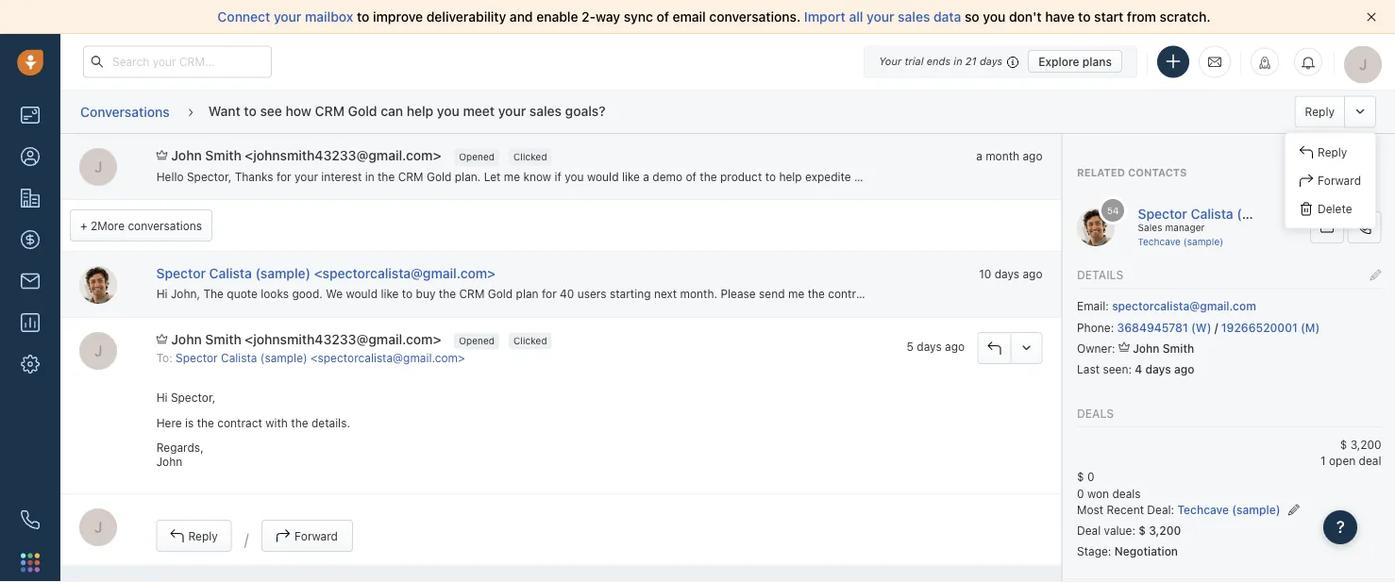 Task type: vqa. For each thing, say whether or not it's contained in the screenshot.
rightmost help
yes



Task type: describe. For each thing, give the bounding box(es) containing it.
won
[[1087, 487, 1109, 500]]

1 vertical spatial like
[[381, 287, 399, 300]]

1 vertical spatial gold
[[427, 170, 452, 184]]

1 vertical spatial spector calista (sample) <spectorcalista@gmail.com> link
[[176, 351, 465, 364]]

deal value : $ 3,200 stage : negotiation
[[1077, 524, 1181, 558]]

spector calista (sample) sales manager techcave (sample)
[[1138, 206, 1292, 247]]

start
[[1094, 9, 1124, 25]]

0 vertical spatial help
[[407, 103, 434, 118]]

here is the contract with the details.
[[156, 416, 350, 430]]

sync
[[624, 9, 653, 25]]

deal inside deal value : $ 3,200 stage : negotiation
[[1077, 524, 1101, 537]]

2 john smith <johnsmith43233@gmail.com> from the top
[[171, 332, 441, 347]]

way
[[596, 9, 620, 25]]

the
[[203, 287, 224, 300]]

deals
[[1112, 487, 1141, 500]]

0 horizontal spatial details
[[876, 287, 912, 300]]

your right expedite
[[854, 170, 878, 184]]

to left start
[[1078, 9, 1091, 25]]

spector up '19266520001'
[[1233, 287, 1275, 300]]

plan
[[516, 287, 539, 300]]

2more
[[91, 219, 125, 232]]

to left buy
[[402, 287, 413, 300]]

0 vertical spatial in
[[954, 55, 963, 68]]

edit image
[[1370, 269, 1381, 282]]

$ 3,200 1 open deal $ 0 0 won deals
[[1077, 438, 1381, 500]]

1 vertical spatial reply
[[1318, 146, 1348, 159]]

owner :
[[1077, 342, 1115, 355]]

your left interest
[[295, 170, 318, 184]]

1 vertical spatial reply button
[[156, 520, 232, 552]]

0 vertical spatial 0
[[1087, 471, 1094, 484]]

with
[[265, 416, 288, 430]]

+ 2more conversations
[[80, 219, 202, 232]]

0 vertical spatial would
[[587, 170, 619, 184]]

by
[[960, 287, 972, 300]]

: up owner :
[[1110, 321, 1114, 334]]

please
[[721, 287, 756, 300]]

thanks
[[235, 170, 273, 184]]

sales
[[1138, 222, 1162, 233]]

0 vertical spatial details
[[1077, 269, 1123, 282]]

mailbox
[[305, 9, 353, 25]]

days right "10"
[[995, 268, 1020, 281]]

calista for sales
[[1190, 206, 1233, 221]]

john,
[[171, 287, 200, 300]]

the right by
[[976, 287, 993, 300]]

this.
[[1156, 287, 1179, 300]]

0 horizontal spatial /
[[245, 531, 249, 549]]

19266520001
[[1221, 321, 1297, 334]]

0 vertical spatial crm
[[315, 103, 345, 118]]

you right the wish
[[972, 170, 991, 184]]

can
[[381, 103, 403, 118]]

1 horizontal spatial deal
[[1147, 503, 1171, 516]]

to left see
[[244, 103, 257, 118]]

1 horizontal spatial help
[[779, 170, 802, 184]]

1 clicked from the top
[[514, 152, 547, 162]]

your right meet
[[498, 103, 526, 118]]

ahead.
[[1056, 170, 1092, 184]]

hi john, the quote looks good. we would like to buy the crm gold plan for 40 users starting next month. please send me the contract details to run it by the management before we close this. regards, spector
[[156, 287, 1275, 300]]

techcave inside the spector calista (sample) sales manager techcave (sample)
[[1138, 236, 1180, 247]]

1 horizontal spatial regards,
[[1095, 170, 1143, 184]]

you left meet
[[437, 103, 460, 118]]

1 vertical spatial regards,
[[1182, 287, 1229, 300]]

$ inside deal value : $ 3,200 stage : negotiation
[[1138, 524, 1146, 537]]

(sample) down $ 3,200 1 open deal $ 0 0 won deals
[[1232, 503, 1280, 516]]

close
[[1125, 287, 1153, 300]]

1 horizontal spatial contract
[[828, 287, 873, 300]]

days right 21 at right
[[980, 55, 1003, 68]]

: down value
[[1108, 545, 1111, 558]]

send email image
[[1208, 54, 1222, 70]]

(sample) down looks
[[260, 351, 307, 364]]

plans
[[1083, 55, 1112, 68]]

explore
[[1039, 55, 1080, 68]]

2-
[[582, 9, 596, 25]]

connect your mailbox link
[[218, 9, 357, 25]]

send
[[759, 287, 785, 300]]

spector, for hi
[[171, 391, 216, 405]]

how
[[286, 103, 311, 118]]

your right all
[[867, 9, 895, 25]]

/ inside email : spectorcalista@gmail.com phone : 3684945781 (w) / 19266520001 (m)
[[1214, 321, 1218, 334]]

the right send
[[808, 287, 825, 300]]

days right 5
[[917, 340, 942, 354]]

freshworks switcher image
[[21, 553, 40, 572]]

(sample) down manager
[[1183, 236, 1223, 247]]

see
[[260, 103, 282, 118]]

calista for <spectorcalista@gmail.com>
[[209, 266, 252, 281]]

it
[[949, 287, 956, 300]]

1 vertical spatial me
[[788, 287, 805, 300]]

email : spectorcalista@gmail.com phone : 3684945781 (w) / 19266520001 (m)
[[1077, 300, 1320, 334]]

smith down the
[[205, 332, 241, 347]]

run
[[929, 287, 946, 300]]

ago down john smith
[[1174, 363, 1194, 376]]

explore plans
[[1039, 55, 1112, 68]]

1 vertical spatial 0
[[1077, 487, 1084, 500]]

0 vertical spatial <spectorcalista@gmail.com>
[[314, 266, 496, 281]]

spector, for hello
[[187, 170, 232, 184]]

plan.
[[455, 170, 481, 184]]

deals
[[1077, 407, 1114, 420]]

here
[[156, 416, 182, 430]]

looks
[[261, 287, 289, 300]]

1 horizontal spatial crm
[[398, 170, 423, 184]]

2 horizontal spatial gold
[[488, 287, 513, 300]]

have
[[1045, 9, 1075, 25]]

deal
[[1359, 455, 1381, 468]]

owner
[[1077, 342, 1112, 355]]

what's new image
[[1258, 56, 1272, 69]]

to left run
[[915, 287, 926, 300]]

details.
[[311, 416, 350, 430]]

1 horizontal spatial sales
[[898, 9, 930, 25]]

: up seen:
[[1112, 342, 1115, 355]]

recent
[[1106, 503, 1144, 516]]

spectorcalista@gmail.com
[[1112, 300, 1256, 313]]

data
[[934, 9, 961, 25]]

phone element
[[11, 501, 49, 539]]

starting
[[610, 287, 651, 300]]

+ 2more conversations button
[[70, 210, 213, 242]]

: right recent
[[1171, 503, 1174, 516]]

0 vertical spatial reply button
[[1295, 96, 1344, 128]]

john up hello
[[171, 148, 202, 163]]

spector calista (sample) <spectorcalista@gmail.com>
[[156, 266, 496, 281]]

0 vertical spatial $
[[1340, 438, 1347, 452]]

(sample) up looks
[[255, 266, 311, 281]]

contacts
[[1128, 167, 1187, 179]]

so
[[965, 9, 980, 25]]

deliverability
[[426, 9, 506, 25]]

to right product
[[765, 170, 776, 184]]

1 vertical spatial of
[[686, 170, 697, 184]]

john down 3684945781
[[1133, 342, 1159, 355]]

manager
[[1165, 222, 1205, 233]]

want
[[208, 103, 241, 118]]

expedite
[[805, 170, 851, 184]]

0 vertical spatial gold
[[348, 103, 377, 118]]

54 button
[[1077, 196, 1127, 246]]

good.
[[292, 287, 323, 300]]

3,200 inside deal value : $ 3,200 stage : negotiation
[[1149, 524, 1181, 537]]

spector right the to
[[176, 351, 218, 364]]

to : spector calista (sample) <spectorcalista@gmail.com>
[[156, 351, 465, 364]]

good
[[1004, 170, 1031, 184]]

trial
[[905, 55, 924, 68]]

40
[[560, 287, 574, 300]]

you right if
[[565, 170, 584, 184]]

stage
[[1077, 545, 1108, 558]]

the left product
[[700, 170, 717, 184]]

wish
[[942, 170, 968, 184]]

1 vertical spatial techcave
[[1177, 503, 1229, 516]]

value
[[1104, 524, 1132, 537]]

2 opened from the top
[[459, 336, 495, 346]]

before
[[1069, 287, 1103, 300]]

spectorcalista@gmail.com link
[[1112, 300, 1256, 313]]

2 vertical spatial crm
[[459, 287, 485, 300]]

next
[[654, 287, 677, 300]]

forward inside 'button'
[[295, 530, 338, 543]]

month
[[986, 150, 1020, 163]]

day
[[1034, 170, 1053, 184]]

a month ago
[[976, 150, 1043, 163]]

spector up "john,"
[[156, 266, 206, 281]]

hi for hi spector,
[[156, 391, 168, 405]]

last
[[1077, 363, 1099, 376]]

want to see how crm gold can help you meet your sales goals?
[[208, 103, 606, 118]]

your left mailbox
[[274, 9, 302, 25]]



Task type: locate. For each thing, give the bounding box(es) containing it.
of
[[657, 9, 669, 25], [686, 170, 697, 184]]

1 horizontal spatial of
[[686, 170, 697, 184]]

0 horizontal spatial for
[[277, 170, 291, 184]]

smith down (w)
[[1162, 342, 1194, 355]]

2 horizontal spatial crm
[[459, 287, 485, 300]]

john smith <johnsmith43233@gmail.com>
[[171, 148, 441, 163], [171, 332, 441, 347]]

gold left can
[[348, 103, 377, 118]]

4
[[1135, 363, 1142, 376]]

0 vertical spatial spector calista (sample) <spectorcalista@gmail.com> link
[[156, 266, 496, 281]]

phone
[[1077, 321, 1110, 334]]

would right if
[[587, 170, 619, 184]]

demo
[[653, 170, 683, 184]]

1 horizontal spatial in
[[954, 55, 963, 68]]

calista down quote
[[221, 351, 257, 364]]

ago for 5 days ago
[[945, 340, 965, 354]]

1 vertical spatial calista
[[209, 266, 252, 281]]

0 horizontal spatial 0
[[1077, 487, 1084, 500]]

regards, down is
[[156, 441, 204, 455]]

goals?
[[565, 103, 606, 118]]

1 vertical spatial techcave (sample) link
[[1177, 503, 1283, 516]]

(sample) left delete
[[1237, 206, 1292, 221]]

days right 4
[[1145, 363, 1171, 376]]

0 vertical spatial for
[[277, 170, 291, 184]]

menu item
[[1283, 503, 1299, 516]]

3,200 inside $ 3,200 1 open deal $ 0 0 won deals
[[1350, 438, 1381, 452]]

: up the hi spector,
[[169, 351, 173, 364]]

$ up most
[[1077, 471, 1084, 484]]

<spectorcalista@gmail.com> up buy
[[314, 266, 496, 281]]

1 horizontal spatial reply button
[[1295, 96, 1344, 128]]

techcave (sample) link down $ 3,200 1 open deal $ 0 0 won deals
[[1177, 503, 1283, 516]]

Search your CRM... text field
[[83, 46, 272, 78]]

the right is
[[197, 416, 214, 430]]

0 vertical spatial regards,
[[1095, 170, 1143, 184]]

(m)
[[1300, 321, 1320, 334]]

0 horizontal spatial contract
[[217, 416, 262, 430]]

me right let
[[504, 170, 520, 184]]

2 vertical spatial regards,
[[156, 441, 204, 455]]

1 opened from the top
[[459, 152, 495, 162]]

0 vertical spatial spector,
[[187, 170, 232, 184]]

hi left "john,"
[[156, 287, 168, 300]]

regards, up 54
[[1095, 170, 1143, 184]]

0 horizontal spatial of
[[657, 9, 669, 25]]

we
[[1106, 287, 1122, 300]]

spector, right hello
[[187, 170, 232, 184]]

21
[[966, 55, 977, 68]]

2 vertical spatial gold
[[488, 287, 513, 300]]

gold left plan.
[[427, 170, 452, 184]]

2 horizontal spatial a
[[994, 170, 1000, 184]]

crm left plan.
[[398, 170, 423, 184]]

1 horizontal spatial like
[[622, 170, 640, 184]]

2 clicked from the top
[[514, 336, 547, 346]]

techcave down sales at the top right of page
[[1138, 236, 1180, 247]]

1 vertical spatial $
[[1077, 471, 1084, 484]]

details left run
[[876, 287, 912, 300]]

2 vertical spatial $
[[1138, 524, 1146, 537]]

spector calista (sample) link
[[1138, 206, 1292, 221]]

0 vertical spatial /
[[1214, 321, 1218, 334]]

0 vertical spatial clicked
[[514, 152, 547, 162]]

0 horizontal spatial like
[[381, 287, 399, 300]]

: down recent
[[1132, 524, 1135, 537]]

hi spector,
[[156, 391, 216, 405]]

calista
[[1190, 206, 1233, 221], [209, 266, 252, 281], [221, 351, 257, 364]]

techcave (sample) link down manager
[[1138, 236, 1223, 247]]

1 horizontal spatial would
[[587, 170, 619, 184]]

spector up sales at the top right of page
[[1138, 206, 1187, 221]]

evaluation.
[[881, 170, 939, 184]]

1 horizontal spatial forward
[[1318, 174, 1361, 187]]

explore plans link
[[1028, 50, 1122, 73]]

ago right 5
[[945, 340, 965, 354]]

1 vertical spatial forward
[[295, 530, 338, 543]]

0 vertical spatial hi
[[156, 287, 168, 300]]

john up sales at the top right of page
[[1146, 170, 1172, 184]]

like
[[622, 170, 640, 184], [381, 287, 399, 300]]

1 vertical spatial help
[[779, 170, 802, 184]]

product
[[720, 170, 762, 184]]

spector
[[1138, 206, 1187, 221], [156, 266, 206, 281], [1233, 287, 1275, 300], [176, 351, 218, 364]]

/
[[1214, 321, 1218, 334], [245, 531, 249, 549]]

10 days ago
[[979, 268, 1043, 281]]

clicked
[[514, 152, 547, 162], [514, 336, 547, 346]]

0 vertical spatial <johnsmith43233@gmail.com>
[[245, 148, 441, 163]]

1 vertical spatial in
[[365, 170, 374, 184]]

gold left plan
[[488, 287, 513, 300]]

to
[[156, 351, 169, 364]]

ends
[[927, 55, 951, 68]]

meet
[[463, 103, 495, 118]]

you
[[983, 9, 1006, 25], [437, 103, 460, 118], [565, 170, 584, 184], [972, 170, 991, 184]]

a
[[976, 150, 983, 163], [643, 170, 649, 184], [994, 170, 1000, 184]]

3,200 down most recent deal : techcave (sample)
[[1149, 524, 1181, 537]]

1 horizontal spatial /
[[1214, 321, 1218, 334]]

phone image
[[21, 511, 40, 530]]

john smith
[[1133, 342, 1194, 355]]

your
[[879, 55, 902, 68]]

0 horizontal spatial crm
[[315, 103, 345, 118]]

calista inside the spector calista (sample) sales manager techcave (sample)
[[1190, 206, 1233, 221]]

1 vertical spatial crm
[[398, 170, 423, 184]]

1 vertical spatial john smith <johnsmith43233@gmail.com>
[[171, 332, 441, 347]]

<johnsmith43233@gmail.com> up to : spector calista (sample) <spectorcalista@gmail.com>
[[245, 332, 441, 347]]

1 horizontal spatial for
[[542, 287, 557, 300]]

contract right send
[[828, 287, 873, 300]]

me right send
[[788, 287, 805, 300]]

regards, john
[[156, 441, 204, 468]]

1 vertical spatial spector,
[[171, 391, 216, 405]]

0 vertical spatial like
[[622, 170, 640, 184]]

2 hi from the top
[[156, 391, 168, 405]]

1 horizontal spatial $
[[1138, 524, 1146, 537]]

open
[[1329, 455, 1355, 468]]

help left expedite
[[779, 170, 802, 184]]

1 vertical spatial contract
[[217, 416, 262, 430]]

crm right how
[[315, 103, 345, 118]]

import
[[804, 9, 846, 25]]

in
[[954, 55, 963, 68], [365, 170, 374, 184]]

the right buy
[[439, 287, 456, 300]]

+
[[80, 219, 87, 232]]

in right interest
[[365, 170, 374, 184]]

management
[[996, 287, 1066, 300]]

1 vertical spatial <johnsmith43233@gmail.com>
[[245, 332, 441, 347]]

1 vertical spatial deal
[[1077, 524, 1101, 537]]

ago for a month ago
[[1023, 150, 1043, 163]]

1 hi from the top
[[156, 287, 168, 300]]

enable
[[536, 9, 578, 25]]

a left "demo"
[[643, 170, 649, 184]]

5
[[907, 340, 914, 354]]

0 horizontal spatial reply button
[[156, 520, 232, 552]]

smith up thanks
[[205, 148, 241, 163]]

spector calista (sample) <spectorcalista@gmail.com> link up "we"
[[156, 266, 496, 281]]

clicked up 'know'
[[514, 152, 547, 162]]

0 vertical spatial reply
[[1305, 105, 1335, 118]]

1 vertical spatial hi
[[156, 391, 168, 405]]

0 horizontal spatial help
[[407, 103, 434, 118]]

for right thanks
[[277, 170, 291, 184]]

1
[[1320, 455, 1326, 468]]

conversations link
[[79, 97, 171, 127]]

/ right (w)
[[1214, 321, 1218, 334]]

to right mailbox
[[357, 9, 369, 25]]

gold
[[348, 103, 377, 118], [427, 170, 452, 184], [488, 287, 513, 300]]

crm right buy
[[459, 287, 485, 300]]

1 vertical spatial sales
[[529, 103, 562, 118]]

john down "john,"
[[171, 332, 202, 347]]

spector,
[[187, 170, 232, 184], [171, 391, 216, 405]]

details up 'we'
[[1077, 269, 1123, 282]]

0 vertical spatial forward
[[1318, 174, 1361, 187]]

1 horizontal spatial a
[[976, 150, 983, 163]]

sales left 'goals?' at the top left of the page
[[529, 103, 562, 118]]

0 vertical spatial techcave (sample) link
[[1138, 236, 1223, 247]]

you right so
[[983, 9, 1006, 25]]

quote
[[227, 287, 258, 300]]

hi up here
[[156, 391, 168, 405]]

is
[[185, 416, 194, 430]]

0 vertical spatial john smith <johnsmith43233@gmail.com>
[[171, 148, 441, 163]]

1 john smith <johnsmith43233@gmail.com> from the top
[[171, 148, 441, 163]]

a left good
[[994, 170, 1000, 184]]

0 vertical spatial sales
[[898, 9, 930, 25]]

1 vertical spatial 3,200
[[1149, 524, 1181, 537]]

hi for hi john, the quote looks good. we would like to buy the crm gold plan for 40 users starting next month. please send me the contract details to run it by the management before we close this. regards, spector
[[156, 287, 168, 300]]

1 vertical spatial <spectorcalista@gmail.com>
[[311, 351, 465, 364]]

related
[[1077, 167, 1125, 179]]

ago up day in the top right of the page
[[1023, 150, 1043, 163]]

hello
[[156, 170, 184, 184]]

0 vertical spatial calista
[[1190, 206, 1233, 221]]

john
[[171, 148, 202, 163], [1146, 170, 1172, 184], [171, 332, 202, 347], [1133, 342, 1159, 355], [156, 455, 182, 468]]

:
[[1105, 300, 1109, 313], [1110, 321, 1114, 334], [1112, 342, 1115, 355], [169, 351, 173, 364], [1171, 503, 1174, 516], [1132, 524, 1135, 537], [1108, 545, 1111, 558]]

3,200
[[1350, 438, 1381, 452], [1149, 524, 1181, 537]]

crm
[[315, 103, 345, 118], [398, 170, 423, 184], [459, 287, 485, 300]]

deal right recent
[[1147, 503, 1171, 516]]

spector inside the spector calista (sample) sales manager techcave (sample)
[[1138, 206, 1187, 221]]

2 horizontal spatial regards,
[[1182, 287, 1229, 300]]

(w)
[[1191, 321, 1211, 334]]

close image
[[1367, 12, 1376, 22]]

connect your mailbox to improve deliverability and enable 2-way sync of email conversations. import all your sales data so you don't have to start from scratch.
[[218, 9, 1211, 25]]

john inside regards, john
[[156, 455, 182, 468]]

the right interest
[[378, 170, 395, 184]]

deal down most
[[1077, 524, 1101, 537]]

spector calista (sample) <spectorcalista@gmail.com> link down good.
[[176, 351, 465, 364]]

2 vertical spatial calista
[[221, 351, 257, 364]]

1 <johnsmith43233@gmail.com> from the top
[[245, 148, 441, 163]]

john smith <johnsmith43233@gmail.com> up interest
[[171, 148, 441, 163]]

1 vertical spatial clicked
[[514, 336, 547, 346]]

3,200 up deal
[[1350, 438, 1381, 452]]

calista up quote
[[209, 266, 252, 281]]

<spectorcalista@gmail.com> down buy
[[311, 351, 465, 364]]

1 horizontal spatial 0
[[1087, 471, 1094, 484]]

ago for 10 days ago
[[1023, 268, 1043, 281]]

2 <johnsmith43233@gmail.com> from the top
[[245, 332, 441, 347]]

regards, up (w)
[[1182, 287, 1229, 300]]

scratch.
[[1160, 9, 1211, 25]]

email
[[1077, 300, 1105, 313]]

54
[[1107, 205, 1119, 216]]

a left month
[[976, 150, 983, 163]]

your
[[274, 9, 302, 25], [867, 9, 895, 25], [498, 103, 526, 118], [295, 170, 318, 184], [854, 170, 878, 184]]

techcave down $ 3,200 1 open deal $ 0 0 won deals
[[1177, 503, 1229, 516]]

if
[[555, 170, 562, 184]]

john down here
[[156, 455, 182, 468]]

ago
[[1023, 150, 1043, 163], [1023, 268, 1043, 281], [945, 340, 965, 354], [1174, 363, 1194, 376]]

of right "demo"
[[686, 170, 697, 184]]

0 horizontal spatial forward
[[295, 530, 338, 543]]

all
[[849, 9, 863, 25]]

details
[[1077, 269, 1123, 282], [876, 287, 912, 300]]

your trial ends in 21 days
[[879, 55, 1003, 68]]

buy
[[416, 287, 436, 300]]

we
[[326, 287, 343, 300]]

from
[[1127, 9, 1156, 25]]

like left buy
[[381, 287, 399, 300]]

john smith <johnsmith43233@gmail.com> up to : spector calista (sample) <spectorcalista@gmail.com>
[[171, 332, 441, 347]]

0 horizontal spatial regards,
[[156, 441, 204, 455]]

the right the with
[[291, 416, 308, 430]]

most
[[1077, 503, 1103, 516]]

calista up manager
[[1190, 206, 1233, 221]]

import all your sales data link
[[804, 9, 965, 25]]

ago up management
[[1023, 268, 1043, 281]]

0 left "won"
[[1077, 487, 1084, 500]]

connect
[[218, 9, 270, 25]]

0 horizontal spatial deal
[[1077, 524, 1101, 537]]

like left "demo"
[[622, 170, 640, 184]]

1 vertical spatial would
[[346, 287, 378, 300]]

contract left the with
[[217, 416, 262, 430]]

0 horizontal spatial would
[[346, 287, 378, 300]]

0 horizontal spatial gold
[[348, 103, 377, 118]]

1 horizontal spatial details
[[1077, 269, 1123, 282]]

email
[[673, 9, 706, 25]]

0 horizontal spatial in
[[365, 170, 374, 184]]

2 horizontal spatial $
[[1340, 438, 1347, 452]]

0 horizontal spatial a
[[643, 170, 649, 184]]

$ up open
[[1340, 438, 1347, 452]]

1 horizontal spatial me
[[788, 287, 805, 300]]

0 horizontal spatial me
[[504, 170, 520, 184]]

0 horizontal spatial $
[[1077, 471, 1084, 484]]

related contacts
[[1077, 167, 1187, 179]]

sales left data
[[898, 9, 930, 25]]

0 horizontal spatial 3,200
[[1149, 524, 1181, 537]]

clicked down plan
[[514, 336, 547, 346]]

1 vertical spatial opened
[[459, 336, 495, 346]]

1 horizontal spatial 3,200
[[1350, 438, 1381, 452]]

: right before
[[1105, 300, 1109, 313]]

0 vertical spatial me
[[504, 170, 520, 184]]

0 vertical spatial techcave
[[1138, 236, 1180, 247]]

forward button
[[261, 520, 353, 552]]

negotiation
[[1114, 545, 1178, 558]]

contract
[[828, 287, 873, 300], [217, 416, 262, 430]]

spector, up is
[[171, 391, 216, 405]]

2 vertical spatial reply
[[188, 530, 218, 543]]



